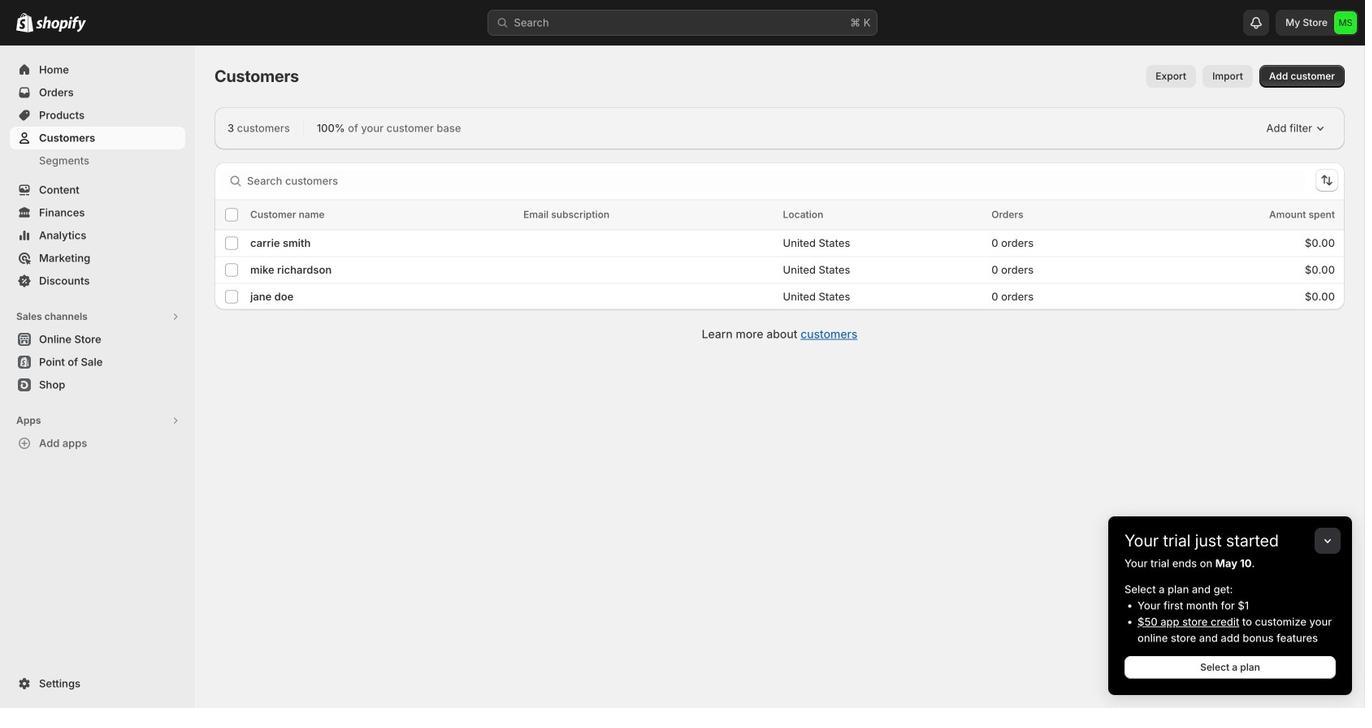 Task type: vqa. For each thing, say whether or not it's contained in the screenshot.
Blog posts link
no



Task type: locate. For each thing, give the bounding box(es) containing it.
my store image
[[1335, 11, 1357, 34]]

Search customers text field
[[247, 170, 1306, 192]]



Task type: describe. For each thing, give the bounding box(es) containing it.
shopify image
[[36, 16, 86, 32]]

shopify image
[[16, 13, 33, 32]]



